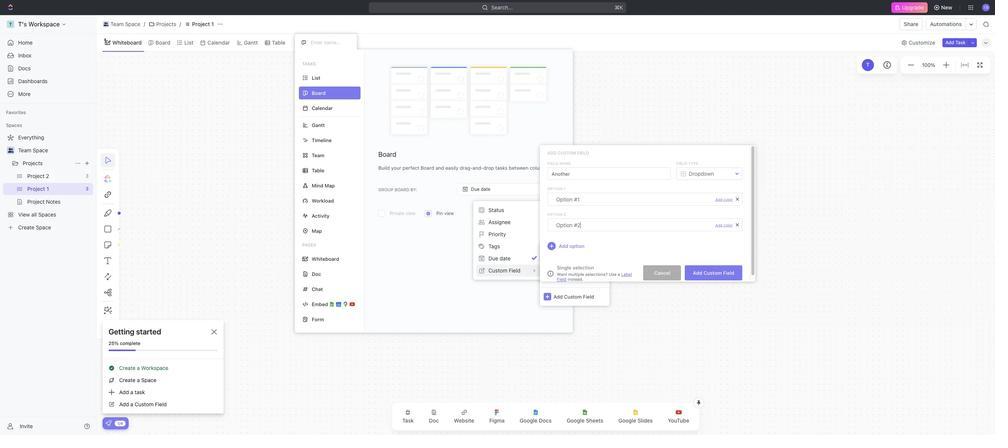 Task type: locate. For each thing, give the bounding box(es) containing it.
2 option name... text field from the top
[[557, 219, 712, 231]]

activity
[[312, 213, 330, 219]]

option 1
[[548, 187, 566, 191]]

1 vertical spatial task
[[403, 418, 414, 424]]

cancel
[[655, 270, 671, 276]]

project 1
[[192, 21, 214, 27]]

custom
[[558, 151, 577, 156], [489, 268, 508, 274], [704, 270, 722, 276], [564, 294, 582, 300], [135, 402, 154, 408]]

1 horizontal spatial task
[[956, 40, 966, 45]]

i
[[550, 272, 551, 276]]

0 horizontal spatial /
[[144, 21, 145, 27]]

2 option from the top
[[548, 212, 563, 217]]

1 vertical spatial 1
[[564, 187, 566, 191]]

project 1 link
[[183, 20, 216, 29]]

1 add color button from the top
[[716, 197, 733, 202]]

2 horizontal spatial team
[[312, 152, 325, 158]]

2 create from the top
[[119, 377, 136, 384]]

table up mind
[[312, 168, 325, 174]]

team right user group icon
[[111, 21, 124, 27]]

add color button for option 1
[[716, 197, 733, 202]]

0 vertical spatial team space
[[111, 21, 140, 27]]

space right user group image
[[33, 147, 48, 154]]

1 horizontal spatial table
[[312, 168, 325, 174]]

due date up status
[[471, 187, 491, 192]]

priority
[[489, 231, 506, 238]]

1 vertical spatial due date
[[489, 256, 511, 262]]

0 horizontal spatial projects
[[23, 160, 43, 167]]

0 vertical spatial calendar
[[208, 39, 230, 46]]

doc inside button
[[429, 418, 439, 424]]

project
[[192, 21, 210, 27]]

map
[[325, 183, 335, 189], [312, 228, 322, 234]]

1 right 'project'
[[211, 21, 214, 27]]

1 horizontal spatial board
[[379, 151, 397, 159]]

a up task
[[137, 377, 140, 384]]

view button
[[295, 37, 320, 48]]

due date inside button
[[489, 256, 511, 262]]

table
[[272, 39, 286, 46], [312, 168, 325, 174]]

space down the create a workspace at the left
[[141, 377, 157, 384]]

task
[[135, 390, 145, 396]]

projects link
[[147, 20, 178, 29], [23, 158, 72, 170]]

calendar up timeline
[[312, 105, 333, 111]]

0 horizontal spatial 1
[[211, 21, 214, 27]]

1 vertical spatial create
[[119, 377, 136, 384]]

custom inside add custom field button
[[704, 270, 722, 276]]

1 vertical spatial due
[[489, 256, 499, 262]]

youtube button
[[662, 406, 696, 429]]

1 horizontal spatial projects
[[156, 21, 176, 27]]

1 inside "project 1" link
[[211, 21, 214, 27]]

date inside due date dropdown button
[[481, 187, 491, 192]]

add task button
[[943, 38, 969, 47]]

youtube
[[668, 418, 690, 424]]

whiteboard up chat
[[312, 256, 339, 262]]

whiteboard left board link
[[112, 39, 142, 46]]

2 add color from the top
[[716, 223, 733, 228]]

2 horizontal spatial space
[[141, 377, 157, 384]]

custom inside add custom field dropdown button
[[564, 294, 582, 300]]

tree
[[3, 132, 93, 234]]

1 horizontal spatial projects link
[[147, 20, 178, 29]]

0 vertical spatial gantt
[[244, 39, 258, 46]]

⌘k
[[615, 4, 624, 11]]

due for due date button
[[489, 256, 499, 262]]

0 vertical spatial due date
[[471, 187, 491, 192]]

inbox link
[[3, 50, 93, 62]]

inbox
[[18, 52, 31, 59]]

field type
[[677, 161, 699, 166]]

mind
[[312, 183, 324, 189]]

2 google from the left
[[567, 418, 585, 424]]

0 horizontal spatial doc
[[312, 271, 321, 277]]

table inside table link
[[272, 39, 286, 46]]

calendar inside calendar 'link'
[[208, 39, 230, 46]]

0 vertical spatial add color
[[716, 197, 733, 202]]

1 horizontal spatial calendar
[[312, 105, 333, 111]]

0 vertical spatial whiteboard
[[112, 39, 142, 46]]

custom inside custom field dropdown button
[[489, 268, 508, 274]]

1 vertical spatial list
[[312, 75, 321, 81]]

due date button
[[477, 253, 540, 265]]

gantt
[[244, 39, 258, 46], [312, 122, 325, 128]]

google inside button
[[567, 418, 585, 424]]

1 horizontal spatial docs
[[539, 418, 552, 424]]

0 horizontal spatial calendar
[[208, 39, 230, 46]]

date up status
[[481, 187, 491, 192]]

create for create a space
[[119, 377, 136, 384]]

view button
[[295, 34, 320, 51]]

1 create from the top
[[119, 365, 136, 372]]

1 horizontal spatial due
[[489, 256, 499, 262]]

1 horizontal spatial date
[[500, 256, 511, 262]]

due date up custom field
[[489, 256, 511, 262]]

map down activity
[[312, 228, 322, 234]]

doc up chat
[[312, 271, 321, 277]]

due date button
[[457, 184, 560, 196]]

board left 2
[[535, 211, 551, 217]]

0 vertical spatial color
[[724, 197, 733, 202]]

2
[[564, 212, 567, 217]]

a left task
[[130, 390, 133, 396]]

instead.
[[567, 277, 584, 282]]

add color for option 2
[[716, 223, 733, 228]]

due inside button
[[489, 256, 499, 262]]

1 option from the top
[[548, 187, 563, 191]]

1 horizontal spatial list
[[312, 75, 321, 81]]

option left 2
[[548, 212, 563, 217]]

0 horizontal spatial docs
[[18, 65, 31, 72]]

1 vertical spatial projects
[[23, 160, 43, 167]]

1 color from the top
[[724, 197, 733, 202]]

due inside dropdown button
[[471, 187, 480, 192]]

team down timeline
[[312, 152, 325, 158]]

embed
[[312, 302, 328, 308]]

2 add color button from the top
[[716, 223, 733, 228]]

field
[[578, 151, 589, 156], [548, 161, 559, 166], [677, 161, 688, 166], [509, 268, 521, 274], [724, 270, 735, 276], [557, 277, 567, 282], [583, 294, 594, 300], [155, 402, 167, 408]]

invite
[[20, 423, 33, 430]]

home link
[[3, 37, 93, 49]]

1/4
[[117, 422, 123, 426]]

1 option name... text field from the top
[[557, 193, 712, 206]]

0 horizontal spatial list
[[185, 39, 194, 46]]

1 vertical spatial add color
[[716, 223, 733, 228]]

google for google sheets
[[567, 418, 585, 424]]

onboarding checklist button image
[[106, 421, 112, 427]]

workload
[[312, 198, 334, 204]]

1 / from the left
[[144, 21, 145, 27]]

gantt left table link
[[244, 39, 258, 46]]

1 horizontal spatial team
[[111, 21, 124, 27]]

space up 'whiteboard' link
[[125, 21, 140, 27]]

list down "project 1" link at the top left of page
[[185, 39, 194, 46]]

1 horizontal spatial gantt
[[312, 122, 325, 128]]

1 vertical spatial doc
[[429, 418, 439, 424]]

team space right user group image
[[18, 147, 48, 154]]

create up create a space
[[119, 365, 136, 372]]

priority button
[[477, 229, 540, 241]]

1 horizontal spatial doc
[[429, 418, 439, 424]]

field name
[[548, 161, 571, 166]]

1 vertical spatial option name... text field
[[557, 219, 712, 231]]

1 down name
[[564, 187, 566, 191]]

calendar link
[[206, 37, 230, 48]]

add color button
[[716, 197, 733, 202], [716, 223, 733, 228]]

task button
[[397, 406, 420, 429]]

google right "figma"
[[520, 418, 538, 424]]

add a custom field
[[119, 402, 167, 408]]

custom field button
[[477, 265, 540, 277]]

due
[[471, 187, 480, 192], [489, 256, 499, 262]]

1 horizontal spatial /
[[180, 21, 181, 27]]

0 vertical spatial add custom field
[[548, 151, 589, 156]]

selections?
[[586, 272, 608, 277]]

1 horizontal spatial google
[[567, 418, 585, 424]]

doc right the task button
[[429, 418, 439, 424]]

0 vertical spatial due
[[471, 187, 480, 192]]

0 horizontal spatial space
[[33, 147, 48, 154]]

google left sheets
[[567, 418, 585, 424]]

calendar down project 1
[[208, 39, 230, 46]]

0 horizontal spatial board
[[156, 39, 171, 46]]

1 horizontal spatial map
[[325, 183, 335, 189]]

1 google from the left
[[520, 418, 538, 424]]

2 vertical spatial add custom field
[[554, 294, 594, 300]]

dropdown button
[[677, 168, 742, 180]]

1 vertical spatial calendar
[[312, 105, 333, 111]]

google left slides at the right of the page
[[619, 418, 637, 424]]

create
[[119, 365, 136, 372], [119, 377, 136, 384]]

docs link
[[3, 62, 93, 75]]

create up add a task
[[119, 377, 136, 384]]

1 vertical spatial add color button
[[716, 223, 733, 228]]

docs
[[18, 65, 31, 72], [539, 418, 552, 424]]

add color for option 1
[[716, 197, 733, 202]]

1 horizontal spatial 1
[[564, 187, 566, 191]]

0 vertical spatial task
[[956, 40, 966, 45]]

google slides
[[619, 418, 653, 424]]

add a task
[[119, 390, 145, 396]]

share button
[[900, 18, 924, 30]]

board up group
[[379, 151, 397, 159]]

tree containing team space
[[3, 132, 93, 234]]

space
[[125, 21, 140, 27], [33, 147, 48, 154], [141, 377, 157, 384]]

a down add a task
[[130, 402, 133, 408]]

0 vertical spatial add color button
[[716, 197, 733, 202]]

projects link inside tree
[[23, 158, 72, 170]]

docs inside button
[[539, 418, 552, 424]]

option 2
[[548, 212, 567, 217]]

mind map
[[312, 183, 335, 189]]

0 vertical spatial date
[[481, 187, 491, 192]]

1 vertical spatial date
[[500, 256, 511, 262]]

a up create a space
[[137, 365, 140, 372]]

1 vertical spatial option
[[548, 212, 563, 217]]

add option
[[559, 243, 585, 249]]

team space link
[[101, 20, 142, 29], [18, 145, 92, 157]]

1 vertical spatial whiteboard
[[312, 256, 339, 262]]

3 google from the left
[[619, 418, 637, 424]]

calendar
[[208, 39, 230, 46], [312, 105, 333, 111]]

task left doc button
[[403, 418, 414, 424]]

gantt up timeline
[[312, 122, 325, 128]]

0 vertical spatial team space link
[[101, 20, 142, 29]]

list
[[185, 39, 194, 46], [312, 75, 321, 81]]

0 horizontal spatial team space
[[18, 147, 48, 154]]

2 horizontal spatial google
[[619, 418, 637, 424]]

docs inside sidebar navigation
[[18, 65, 31, 72]]

1 vertical spatial color
[[724, 223, 733, 228]]

due date inside dropdown button
[[471, 187, 491, 192]]

add color button for option 2
[[716, 223, 733, 228]]

option name... text field for option 1
[[557, 193, 712, 206]]

0 horizontal spatial due
[[471, 187, 480, 192]]

0 vertical spatial option
[[548, 187, 563, 191]]

0 horizontal spatial team
[[18, 147, 31, 154]]

google
[[520, 418, 538, 424], [567, 418, 585, 424], [619, 418, 637, 424]]

team right user group image
[[18, 147, 31, 154]]

0 vertical spatial option name... text field
[[557, 193, 712, 206]]

0 horizontal spatial whiteboard
[[112, 39, 142, 46]]

1 vertical spatial team space link
[[18, 145, 92, 157]]

0 horizontal spatial table
[[272, 39, 286, 46]]

0 horizontal spatial google
[[520, 418, 538, 424]]

0 vertical spatial table
[[272, 39, 286, 46]]

a
[[618, 272, 621, 277], [137, 365, 140, 372], [137, 377, 140, 384], [130, 390, 133, 396], [130, 402, 133, 408]]

task down automations button
[[956, 40, 966, 45]]

1 vertical spatial projects link
[[23, 158, 72, 170]]

user group image
[[104, 22, 108, 26]]

map right mind
[[325, 183, 335, 189]]

1 vertical spatial board
[[379, 151, 397, 159]]

team inside tree
[[18, 147, 31, 154]]

team space up 'whiteboard' link
[[111, 21, 140, 27]]

tree inside sidebar navigation
[[3, 132, 93, 234]]

1 horizontal spatial space
[[125, 21, 140, 27]]

option down field name
[[548, 187, 563, 191]]

favorites button
[[3, 108, 29, 117]]

doc
[[312, 271, 321, 277], [429, 418, 439, 424]]

0 horizontal spatial map
[[312, 228, 322, 234]]

0 horizontal spatial date
[[481, 187, 491, 192]]

1 vertical spatial add custom field
[[693, 270, 735, 276]]

date inside due date button
[[500, 256, 511, 262]]

2 horizontal spatial board
[[535, 211, 551, 217]]

list down view
[[312, 75, 321, 81]]

1 add color from the top
[[716, 197, 733, 202]]

add color
[[716, 197, 733, 202], [716, 223, 733, 228]]

close image
[[212, 330, 217, 335]]

0 horizontal spatial team space link
[[18, 145, 92, 157]]

board
[[156, 39, 171, 46], [379, 151, 397, 159], [535, 211, 551, 217]]

0 vertical spatial projects
[[156, 21, 176, 27]]

1 vertical spatial docs
[[539, 418, 552, 424]]

1 vertical spatial team space
[[18, 147, 48, 154]]

0 vertical spatial create
[[119, 365, 136, 372]]

add custom field button
[[685, 266, 743, 281]]

1 vertical spatial space
[[33, 147, 48, 154]]

due for due date dropdown button
[[471, 187, 480, 192]]

0 vertical spatial 1
[[211, 21, 214, 27]]

a for workspace
[[137, 365, 140, 372]]

0 vertical spatial docs
[[18, 65, 31, 72]]

2 color from the top
[[724, 223, 733, 228]]

0 vertical spatial list
[[185, 39, 194, 46]]

use
[[609, 272, 617, 277]]

table link
[[271, 37, 286, 48]]

0 horizontal spatial task
[[403, 418, 414, 424]]

0 horizontal spatial gantt
[[244, 39, 258, 46]]

board left list link
[[156, 39, 171, 46]]

whiteboard
[[112, 39, 142, 46], [312, 256, 339, 262]]

customize
[[909, 39, 936, 46]]

0 horizontal spatial projects link
[[23, 158, 72, 170]]

table right gantt link
[[272, 39, 286, 46]]

cancel button
[[644, 266, 682, 281]]

date up custom field
[[500, 256, 511, 262]]

Option name... text field
[[557, 193, 712, 206], [557, 219, 712, 231]]



Task type: vqa. For each thing, say whether or not it's contained in the screenshot.
alert
no



Task type: describe. For each thing, give the bounding box(es) containing it.
getting
[[109, 328, 134, 337]]

google sheets button
[[561, 406, 610, 429]]

single selection
[[557, 265, 595, 271]]

selection
[[573, 265, 595, 271]]

multiple
[[569, 272, 585, 277]]

a for task
[[130, 390, 133, 396]]

automations
[[931, 21, 962, 27]]

team space inside sidebar navigation
[[18, 147, 48, 154]]

create a space
[[119, 377, 157, 384]]

team space link inside tree
[[18, 145, 92, 157]]

board
[[395, 187, 410, 192]]

upgrade
[[903, 4, 924, 11]]

task inside button
[[403, 418, 414, 424]]

a for space
[[137, 377, 140, 384]]

spaces
[[6, 123, 22, 128]]

no
[[565, 271, 572, 278]]

create a workspace
[[119, 365, 168, 372]]

date for due date button
[[500, 256, 511, 262]]

space inside tree
[[33, 147, 48, 154]]

1 for project 1
[[211, 21, 214, 27]]

google sheets
[[567, 418, 604, 424]]

0 vertical spatial space
[[125, 21, 140, 27]]

new
[[942, 4, 953, 11]]

1 horizontal spatial team space link
[[101, 20, 142, 29]]

option
[[570, 243, 585, 249]]

1 vertical spatial map
[[312, 228, 322, 234]]

items
[[573, 271, 585, 278]]

google docs
[[520, 418, 552, 424]]

new button
[[931, 2, 958, 14]]

no items
[[565, 271, 585, 278]]

google slides button
[[613, 406, 659, 429]]

board link
[[154, 37, 171, 48]]

sheets
[[586, 418, 604, 424]]

add custom field inside dropdown button
[[554, 294, 594, 300]]

favorites
[[6, 110, 26, 115]]

assignee button
[[477, 217, 540, 229]]

add custom field inside button
[[693, 270, 735, 276]]

by:
[[411, 187, 417, 192]]

google docs button
[[514, 406, 558, 429]]

option for option 1
[[548, 187, 563, 191]]

status button
[[477, 204, 540, 217]]

google for google docs
[[520, 418, 538, 424]]

group
[[379, 187, 394, 192]]

field inside button
[[724, 270, 735, 276]]

1 vertical spatial table
[[312, 168, 325, 174]]

2 vertical spatial board
[[535, 211, 551, 217]]

view
[[305, 39, 317, 46]]

date for due date dropdown button
[[481, 187, 491, 192]]

home
[[18, 39, 33, 46]]

2 vertical spatial space
[[141, 377, 157, 384]]

projects inside tree
[[23, 160, 43, 167]]

dashboards
[[18, 78, 48, 84]]

website button
[[448, 406, 481, 429]]

doc button
[[423, 406, 445, 429]]

1 horizontal spatial whiteboard
[[312, 256, 339, 262]]

color for option 2
[[724, 223, 733, 228]]

automations button
[[927, 19, 966, 30]]

25% complete
[[109, 341, 140, 347]]

started
[[136, 328, 161, 337]]

a right use
[[618, 272, 621, 277]]

complete
[[120, 341, 140, 347]]

create for create a workspace
[[119, 365, 136, 372]]

onboarding checklist button element
[[106, 421, 112, 427]]

0 vertical spatial projects link
[[147, 20, 178, 29]]

group board by:
[[379, 187, 417, 192]]

1 for option 1
[[564, 187, 566, 191]]

label
[[622, 272, 632, 277]]

status
[[489, 207, 504, 214]]

user group image
[[8, 148, 13, 153]]

figma
[[490, 418, 505, 424]]

add task
[[946, 40, 966, 45]]

want
[[557, 272, 568, 277]]

custom field
[[489, 268, 521, 274]]

add custom field button
[[540, 288, 610, 306]]

tags button
[[477, 241, 540, 253]]

0 vertical spatial doc
[[312, 271, 321, 277]]

dashboards link
[[3, 75, 93, 87]]

Enter name... text field
[[548, 168, 671, 180]]

want multiple selections? use a
[[557, 272, 622, 277]]

task inside button
[[956, 40, 966, 45]]

option for option 2
[[548, 212, 563, 217]]

0 vertical spatial map
[[325, 183, 335, 189]]

due date for due date dropdown button
[[471, 187, 491, 192]]

option name... text field for option 2
[[557, 219, 712, 231]]

tags
[[489, 243, 500, 250]]

single
[[557, 265, 572, 271]]

Search... text field
[[555, 247, 606, 258]]

list link
[[183, 37, 194, 48]]

label field
[[557, 272, 632, 282]]

t
[[867, 62, 870, 68]]

0 vertical spatial board
[[156, 39, 171, 46]]

google for google slides
[[619, 418, 637, 424]]

add inside dropdown button
[[554, 294, 563, 300]]

share
[[905, 21, 919, 27]]

figma button
[[484, 406, 511, 429]]

form
[[312, 317, 324, 323]]

workspace
[[141, 365, 168, 372]]

field inside 'label field'
[[557, 277, 567, 282]]

timeline
[[312, 137, 332, 143]]

sidebar navigation
[[0, 15, 97, 436]]

website
[[454, 418, 475, 424]]

100% button
[[921, 60, 937, 70]]

assignee
[[489, 219, 511, 226]]

slides
[[638, 418, 653, 424]]

25%
[[109, 341, 119, 347]]

a for custom
[[130, 402, 133, 408]]

color for option 1
[[724, 197, 733, 202]]

whiteboard link
[[111, 37, 142, 48]]

100%
[[923, 62, 936, 68]]

Enter name... field
[[310, 39, 351, 46]]

1 horizontal spatial team space
[[111, 21, 140, 27]]

customize button
[[900, 37, 938, 48]]

chat
[[312, 286, 323, 292]]

1 vertical spatial gantt
[[312, 122, 325, 128]]

type
[[689, 161, 699, 166]]

2 / from the left
[[180, 21, 181, 27]]

due date for due date button
[[489, 256, 511, 262]]

search...
[[492, 4, 513, 11]]



